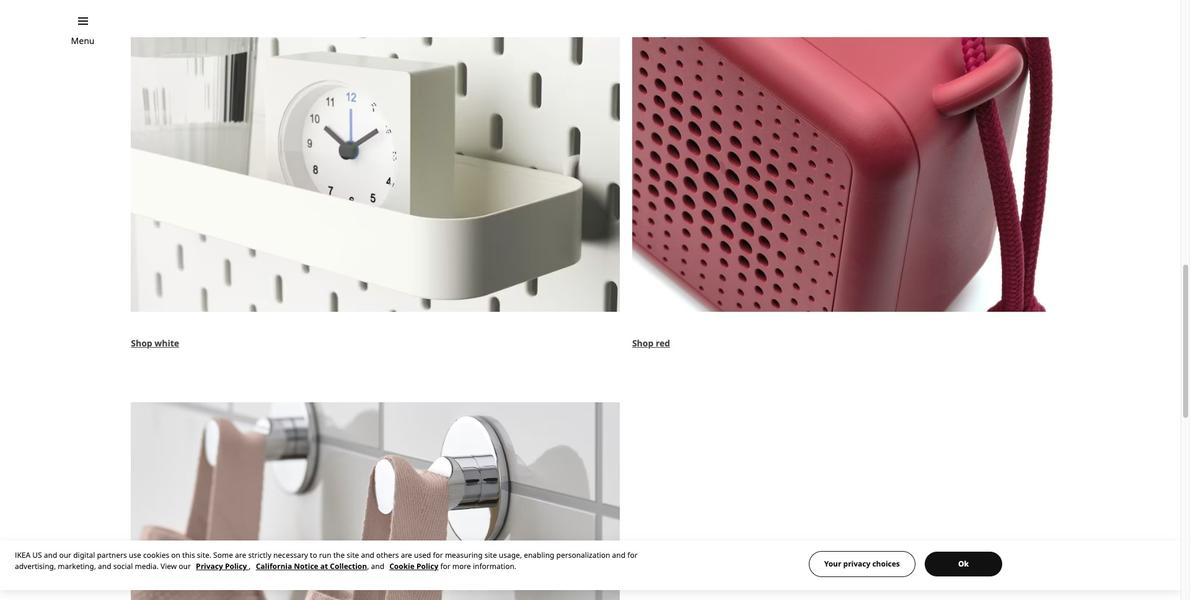Task type: describe. For each thing, give the bounding box(es) containing it.
ikea us and our digital partners use cookies on this site. some are strictly necessary to run the site and others are used for measuring site usage, enabling personalization and for advertising, marketing, and social media. view our
[[15, 550, 638, 572]]

and down partners
[[98, 561, 111, 572]]

cookie
[[389, 561, 415, 572]]

pink towels image
[[131, 403, 620, 600]]

2 are from the left
[[401, 550, 412, 560]]

personalization
[[556, 550, 610, 560]]

white pge board shelf and clock image
[[131, 37, 620, 312]]

some
[[213, 550, 233, 560]]

menu button
[[71, 34, 95, 48]]

for left "more"
[[440, 561, 451, 572]]

and right us
[[44, 550, 57, 560]]

shop white
[[131, 337, 179, 349]]

strictly
[[248, 550, 271, 560]]

more
[[452, 561, 471, 572]]

1 are from the left
[[235, 550, 246, 560]]

on
[[171, 550, 180, 560]]

1 , from the left
[[249, 561, 251, 572]]

for right used
[[433, 550, 443, 560]]

this
[[182, 550, 195, 560]]

white
[[155, 337, 179, 349]]

site.
[[197, 550, 211, 560]]

shop for shop white
[[131, 337, 152, 349]]

2 site from the left
[[485, 550, 497, 560]]

information.
[[473, 561, 516, 572]]

2 policy from the left
[[417, 561, 438, 572]]

privacy
[[843, 559, 871, 569]]

privacy policy link
[[196, 561, 249, 572]]

use
[[129, 550, 141, 560]]

others
[[376, 550, 399, 560]]

at
[[320, 561, 328, 572]]

privacy policy , california notice at collection , and cookie policy for more information.
[[196, 561, 516, 572]]

california
[[256, 561, 292, 572]]

privacy
[[196, 561, 223, 572]]

1 policy from the left
[[225, 561, 247, 572]]



Task type: locate. For each thing, give the bounding box(es) containing it.
are right some
[[235, 550, 246, 560]]

policy
[[225, 561, 247, 572], [417, 561, 438, 572]]

1 vertical spatial our
[[179, 561, 191, 572]]

menu
[[71, 35, 95, 46]]

media.
[[135, 561, 159, 572]]

our up marketing,
[[59, 550, 71, 560]]

choices
[[872, 559, 900, 569]]

to
[[310, 550, 317, 560]]

1 horizontal spatial are
[[401, 550, 412, 560]]

measuring
[[445, 550, 483, 560]]

policy down used
[[417, 561, 438, 572]]

2 , from the left
[[367, 561, 369, 572]]

for
[[433, 550, 443, 560], [628, 550, 638, 560], [440, 561, 451, 572]]

the
[[333, 550, 345, 560]]

0 horizontal spatial ,
[[249, 561, 251, 572]]

digital
[[73, 550, 95, 560]]

shop red
[[632, 337, 670, 349]]

are
[[235, 550, 246, 560], [401, 550, 412, 560]]

ikea
[[15, 550, 31, 560]]

0 horizontal spatial shop
[[131, 337, 152, 349]]

shop red link
[[632, 337, 670, 349]]

california notice at collection link
[[256, 561, 367, 572]]

enabling
[[524, 550, 554, 560]]

social
[[113, 561, 133, 572]]

are up cookie
[[401, 550, 412, 560]]

and down the others
[[371, 561, 384, 572]]

shop
[[131, 337, 152, 349], [632, 337, 654, 349]]

, left cookie
[[367, 561, 369, 572]]

and right personalization
[[612, 550, 626, 560]]

shop left 'red'
[[632, 337, 654, 349]]

policy down some
[[225, 561, 247, 572]]

for right personalization
[[628, 550, 638, 560]]

our
[[59, 550, 71, 560], [179, 561, 191, 572]]

shop left white
[[131, 337, 152, 349]]

advertising,
[[15, 561, 56, 572]]

ok button
[[925, 552, 1002, 577]]

1 site from the left
[[347, 550, 359, 560]]

shop for shop red
[[632, 337, 654, 349]]

0 vertical spatial our
[[59, 550, 71, 560]]

cookies
[[143, 550, 169, 560]]

site up information.
[[485, 550, 497, 560]]

, down 'strictly'
[[249, 561, 251, 572]]

shop white link
[[131, 337, 179, 349]]

,
[[249, 561, 251, 572], [367, 561, 369, 572]]

us
[[32, 550, 42, 560]]

1 horizontal spatial ,
[[367, 561, 369, 572]]

necessary
[[273, 550, 308, 560]]

1 horizontal spatial our
[[179, 561, 191, 572]]

0 horizontal spatial our
[[59, 550, 71, 560]]

cookie policy link
[[389, 561, 438, 572]]

red
[[656, 337, 670, 349]]

used
[[414, 550, 431, 560]]

1 shop from the left
[[131, 337, 152, 349]]

collection
[[330, 561, 367, 572]]

notice
[[294, 561, 318, 572]]

site
[[347, 550, 359, 560], [485, 550, 497, 560]]

1 horizontal spatial policy
[[417, 561, 438, 572]]

0 horizontal spatial policy
[[225, 561, 247, 572]]

0 horizontal spatial site
[[347, 550, 359, 560]]

usage,
[[499, 550, 522, 560]]

1 horizontal spatial site
[[485, 550, 497, 560]]

your privacy choices
[[824, 559, 900, 569]]

2 shop from the left
[[632, 337, 654, 349]]

partners
[[97, 550, 127, 560]]

marketing,
[[58, 561, 96, 572]]

your privacy choices button
[[809, 551, 915, 577]]

ok
[[958, 559, 969, 569]]

and up privacy policy , california notice at collection , and cookie policy for more information.
[[361, 550, 374, 560]]

run
[[319, 550, 331, 560]]

and
[[44, 550, 57, 560], [361, 550, 374, 560], [612, 550, 626, 560], [98, 561, 111, 572], [371, 561, 384, 572]]

our down this
[[179, 561, 191, 572]]

red speaker image
[[632, 37, 1121, 312]]

1 horizontal spatial shop
[[632, 337, 654, 349]]

view
[[161, 561, 177, 572]]

site up privacy policy , california notice at collection , and cookie policy for more information.
[[347, 550, 359, 560]]

your
[[824, 559, 841, 569]]

0 horizontal spatial are
[[235, 550, 246, 560]]



Task type: vqa. For each thing, say whether or not it's contained in the screenshot.
89's of
no



